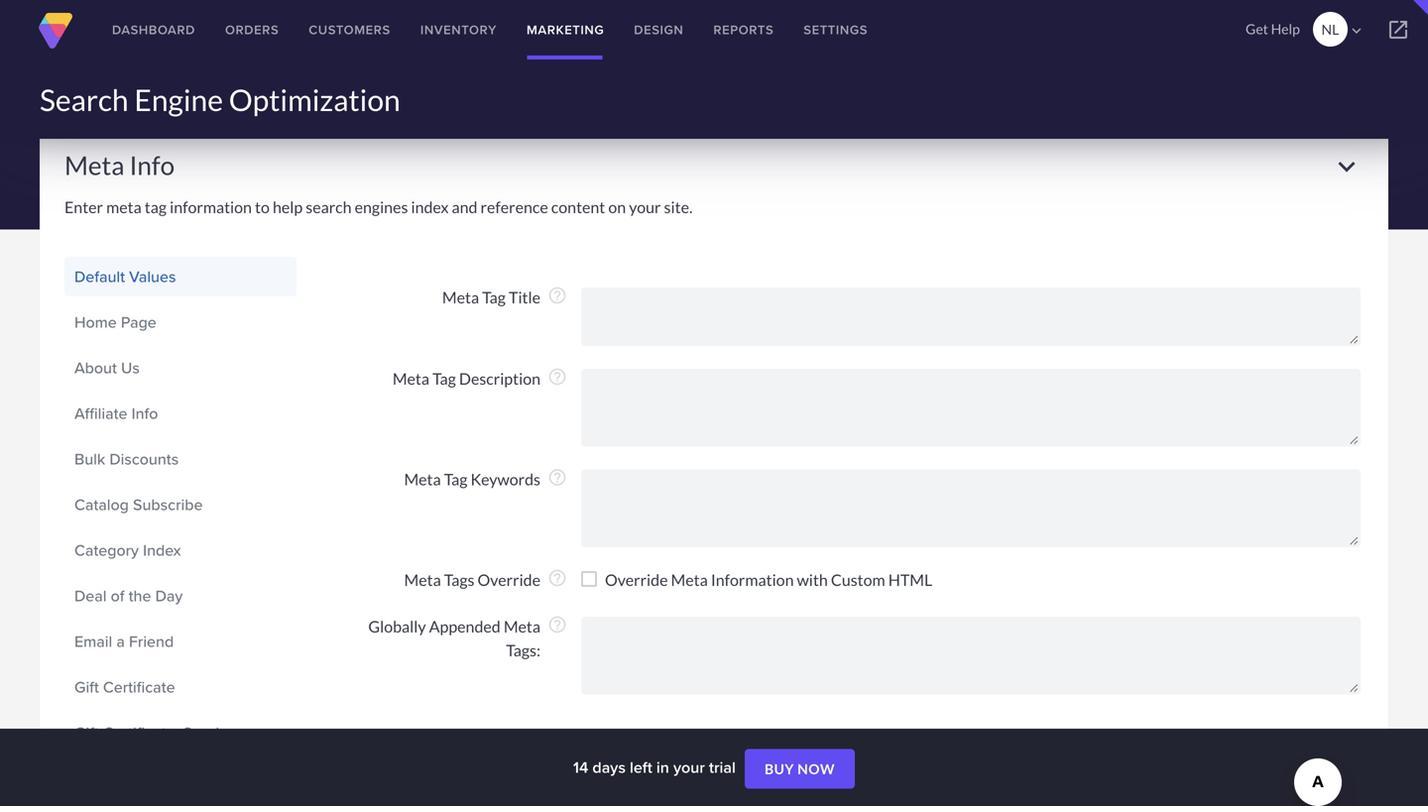 Task type: locate. For each thing, give the bounding box(es) containing it.
catalog
[[74, 493, 129, 516]]

search
[[40, 82, 129, 118]]

help
[[273, 197, 303, 217]]

dashboard
[[112, 20, 195, 39]]

in
[[657, 756, 670, 779]]

2 help_outline from the top
[[548, 367, 568, 387]]

settings
[[804, 20, 868, 39]]


[[1348, 22, 1366, 40]]

buy now link
[[745, 750, 855, 789]]

to
[[255, 197, 270, 217]]

meta tag title help_outline
[[442, 286, 568, 307]]

send
[[183, 721, 219, 745]]

deal of the day
[[74, 584, 183, 608]]

index
[[411, 197, 449, 217]]

help_outline right description
[[548, 367, 568, 387]]

2 vertical spatial tag
[[444, 470, 468, 489]]

1 horizontal spatial your
[[674, 756, 705, 779]]

category index link
[[74, 534, 287, 568]]

0 vertical spatial gift
[[74, 676, 99, 699]]

3 help_outline from the top
[[548, 468, 568, 488]]

help_outline inside globally appended meta tags: help_outline
[[548, 615, 568, 635]]

gift inside 'link'
[[74, 676, 99, 699]]

meta left title on the left top of the page
[[442, 288, 479, 307]]

tag left title on the left top of the page
[[482, 288, 506, 307]]

left
[[630, 756, 653, 779]]

0 vertical spatial your
[[629, 197, 661, 217]]

bulk
[[74, 447, 105, 471]]

meta
[[106, 197, 142, 217]]

your right on at the left of the page
[[629, 197, 661, 217]]

1 horizontal spatial override
[[605, 571, 668, 590]]

tag
[[145, 197, 167, 217]]

tag left description
[[433, 369, 456, 388]]

4 help_outline from the top
[[548, 569, 568, 588]]

meta up enter
[[64, 150, 124, 181]]

meta for meta info
[[64, 150, 124, 181]]

certificate
[[103, 676, 175, 699]]

1 vertical spatial info
[[132, 402, 158, 425]]

about
[[74, 356, 117, 380]]

1 help_outline from the top
[[548, 286, 568, 306]]

help_outline down meta tags override help_outline
[[548, 615, 568, 635]]

index
[[143, 539, 181, 562]]

default
[[74, 265, 125, 288]]

meta inside meta tag keywords help_outline
[[404, 470, 441, 489]]

subscribe
[[133, 493, 203, 516]]

html
[[889, 571, 933, 590]]

tag inside meta tag description help_outline
[[433, 369, 456, 388]]

expand_more
[[1331, 150, 1364, 184]]

info for meta info
[[129, 150, 175, 181]]

help_outline
[[548, 286, 568, 306], [548, 367, 568, 387], [548, 468, 568, 488], [548, 569, 568, 588], [548, 615, 568, 635]]

help_outline right tags
[[548, 569, 568, 588]]

nl 
[[1322, 21, 1366, 40]]

email a friend link
[[74, 625, 287, 659]]

gift
[[74, 676, 99, 699], [74, 721, 99, 745]]

help_outline for meta tags override help_outline
[[548, 569, 568, 588]]

meta left tags
[[404, 571, 441, 590]]

help_outline right keywords on the bottom left of the page
[[548, 468, 568, 488]]

0 horizontal spatial override
[[478, 571, 541, 590]]

of
[[111, 584, 125, 608]]

1 vertical spatial gift
[[74, 721, 99, 745]]

14
[[573, 756, 589, 779]]

deal of the day link
[[74, 579, 287, 613]]

info up the tag
[[129, 150, 175, 181]]

about us
[[74, 356, 140, 380]]

your right in
[[674, 756, 705, 779]]

meta
[[64, 150, 124, 181], [442, 288, 479, 307], [393, 369, 430, 388], [404, 470, 441, 489], [404, 571, 441, 590], [671, 571, 708, 590], [504, 617, 541, 636]]

inventory
[[421, 20, 497, 39]]

None text field
[[581, 470, 1361, 548], [581, 617, 1361, 695], [581, 470, 1361, 548], [581, 617, 1361, 695]]

tag inside meta tag keywords help_outline
[[444, 470, 468, 489]]

help_outline for meta tag title help_outline
[[548, 286, 568, 306]]

gift certificate: send link
[[74, 716, 287, 750]]

meta inside meta tags override help_outline
[[404, 571, 441, 590]]

email a friend
[[74, 630, 174, 653]]

help_outline inside meta tags override help_outline
[[548, 569, 568, 588]]

meta left description
[[393, 369, 430, 388]]

2 override from the left
[[605, 571, 668, 590]]

appended
[[429, 617, 501, 636]]

default values
[[74, 265, 176, 288]]

meta left keywords on the bottom left of the page
[[404, 470, 441, 489]]

affiliate info
[[74, 402, 158, 425]]

5 help_outline from the top
[[548, 615, 568, 635]]

gift left certificate:
[[74, 721, 99, 745]]

help_outline right title on the left top of the page
[[548, 286, 568, 306]]

help_outline inside meta tag keywords help_outline
[[548, 468, 568, 488]]

dashboard link
[[97, 0, 210, 60]]

help_outline inside meta tag title help_outline
[[548, 286, 568, 306]]

gift down email
[[74, 676, 99, 699]]

0 vertical spatial tag
[[482, 288, 506, 307]]

0 vertical spatial info
[[129, 150, 175, 181]]

bulk discounts
[[74, 447, 179, 471]]

tag inside meta tag title help_outline
[[482, 288, 506, 307]]

override
[[478, 571, 541, 590], [605, 571, 668, 590]]

help_outline inside meta tag description help_outline
[[548, 367, 568, 387]]

meta info
[[64, 150, 175, 181]]

certificate:
[[103, 721, 179, 745]]

meta inside meta tag description help_outline
[[393, 369, 430, 388]]

keywords
[[471, 470, 541, 489]]

info right affiliate
[[132, 402, 158, 425]]

meta left 'information'
[[671, 571, 708, 590]]

meta up tags:
[[504, 617, 541, 636]]

about us link
[[74, 351, 287, 385]]

None text field
[[581, 288, 1361, 346], [581, 369, 1361, 447], [581, 288, 1361, 346], [581, 369, 1361, 447]]

search engine optimization
[[40, 82, 401, 118]]

1 vertical spatial tag
[[433, 369, 456, 388]]

1 override from the left
[[478, 571, 541, 590]]

1 gift from the top
[[74, 676, 99, 699]]

2 gift from the top
[[74, 721, 99, 745]]

globally
[[368, 617, 426, 636]]

reference
[[481, 197, 548, 217]]

meta tags override help_outline
[[404, 569, 568, 590]]

tag for meta tag title help_outline
[[482, 288, 506, 307]]

tags
[[444, 571, 475, 590]]

tag left keywords on the bottom left of the page
[[444, 470, 468, 489]]

meta inside meta tag title help_outline
[[442, 288, 479, 307]]

catalog subscribe link
[[74, 488, 287, 522]]

meta for meta tag title help_outline
[[442, 288, 479, 307]]

gift certificate link
[[74, 671, 287, 704]]



Task type: vqa. For each thing, say whether or not it's contained in the screenshot.
"Tag" to the bottom
yes



Task type: describe. For each thing, give the bounding box(es) containing it.
help
[[1272, 20, 1301, 37]]

enter meta tag information to help search engines index and reference content on your site.
[[64, 197, 693, 217]]

discounts
[[109, 447, 179, 471]]

category index
[[74, 539, 181, 562]]

engine
[[134, 82, 223, 118]]

information
[[170, 197, 252, 217]]

14 days left in your trial
[[573, 756, 740, 779]]

description
[[459, 369, 541, 388]]

page
[[121, 311, 157, 334]]

day
[[155, 584, 183, 608]]

custom
[[831, 571, 886, 590]]

catalog subscribe
[[74, 493, 203, 516]]

home
[[74, 311, 117, 334]]

marketing
[[527, 20, 605, 39]]

affiliate info link
[[74, 397, 287, 431]]

help_outline for meta tag keywords help_outline
[[548, 468, 568, 488]]

gift certificate: send
[[74, 721, 219, 745]]

globally appended meta tags: help_outline
[[368, 615, 568, 660]]

days
[[593, 756, 626, 779]]

the
[[129, 584, 151, 608]]

1 vertical spatial your
[[674, 756, 705, 779]]

home page link
[[74, 306, 287, 339]]

us
[[121, 356, 140, 380]]

design
[[634, 20, 684, 39]]

email
[[74, 630, 112, 653]]

enter
[[64, 197, 103, 217]]


[[1387, 18, 1411, 42]]

now
[[798, 761, 835, 778]]

nl
[[1322, 21, 1340, 38]]

engines
[[355, 197, 408, 217]]

meta tag description help_outline
[[393, 367, 568, 388]]

gift for gift certificate: send
[[74, 721, 99, 745]]

title
[[509, 288, 541, 307]]

information
[[711, 571, 794, 590]]

customers
[[309, 20, 391, 39]]

content
[[551, 197, 606, 217]]

orders
[[225, 20, 279, 39]]

a
[[116, 630, 125, 653]]

deal
[[74, 584, 107, 608]]

override meta information with custom html
[[605, 571, 933, 590]]

info for affiliate info
[[132, 402, 158, 425]]

get
[[1246, 20, 1269, 37]]

tag for meta tag description help_outline
[[433, 369, 456, 388]]

reports
[[714, 20, 774, 39]]

tags:
[[506, 641, 541, 660]]

buy now
[[765, 761, 835, 778]]

on
[[609, 197, 626, 217]]

bulk discounts link
[[74, 443, 287, 476]]

home page
[[74, 311, 157, 334]]

tag for meta tag keywords help_outline
[[444, 470, 468, 489]]

with
[[797, 571, 828, 590]]

meta for meta tag keywords help_outline
[[404, 470, 441, 489]]

0 horizontal spatial your
[[629, 197, 661, 217]]

site.
[[664, 197, 693, 217]]

and
[[452, 197, 478, 217]]

meta tag keywords help_outline
[[404, 468, 568, 489]]

friend
[[129, 630, 174, 653]]

values
[[129, 265, 176, 288]]

meta inside globally appended meta tags: help_outline
[[504, 617, 541, 636]]

default values link
[[74, 260, 287, 294]]

optimization
[[229, 82, 401, 118]]

help_outline for meta tag description help_outline
[[548, 367, 568, 387]]

 link
[[1369, 0, 1429, 60]]

affiliate
[[74, 402, 127, 425]]

trial
[[709, 756, 736, 779]]

meta for meta tag description help_outline
[[393, 369, 430, 388]]

buy
[[765, 761, 795, 778]]

gift certificate
[[74, 676, 175, 699]]

search
[[306, 197, 352, 217]]

override inside meta tags override help_outline
[[478, 571, 541, 590]]

meta for meta tags override help_outline
[[404, 571, 441, 590]]

gift for gift certificate
[[74, 676, 99, 699]]

category
[[74, 539, 139, 562]]



